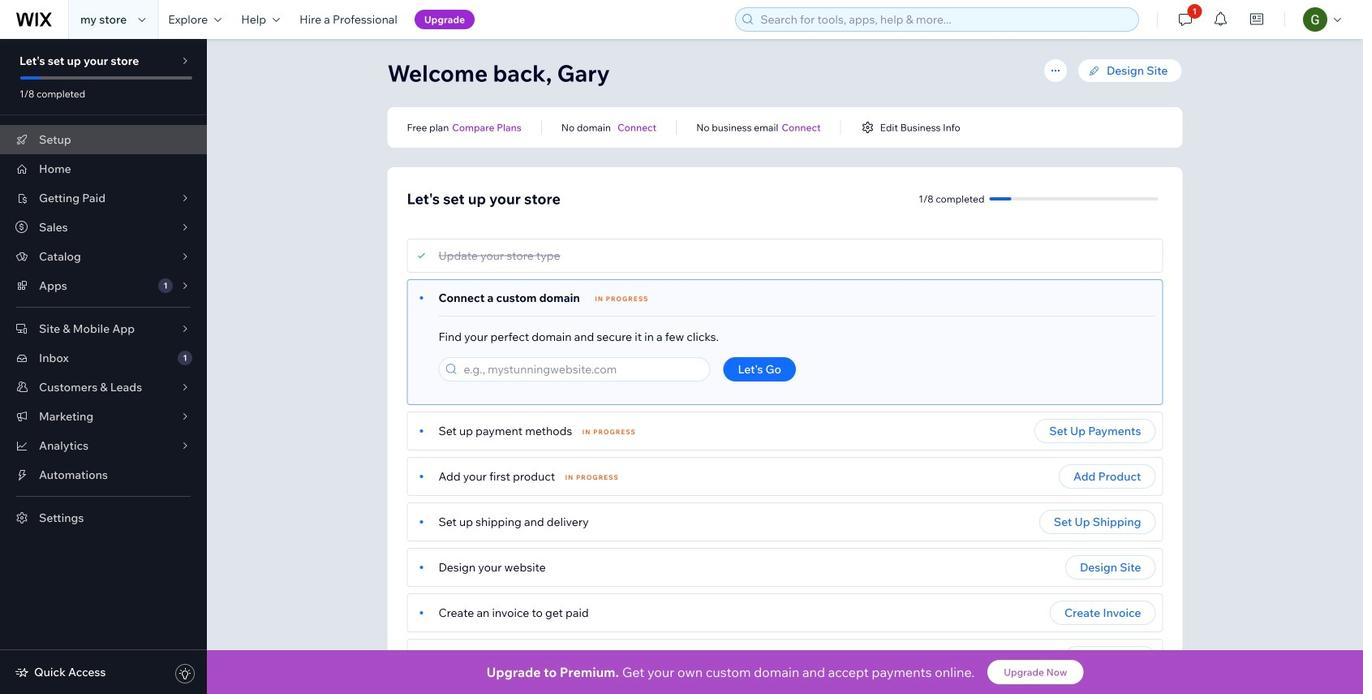 Task type: locate. For each thing, give the bounding box(es) containing it.
Search for tools, apps, help & more... field
[[756, 8, 1134, 31]]



Task type: describe. For each thing, give the bounding box(es) containing it.
e.g., mystunningwebsite.com field
[[459, 358, 705, 381]]

sidebar element
[[0, 39, 207, 694]]



Task type: vqa. For each thing, say whether or not it's contained in the screenshot.
you to the bottom
no



